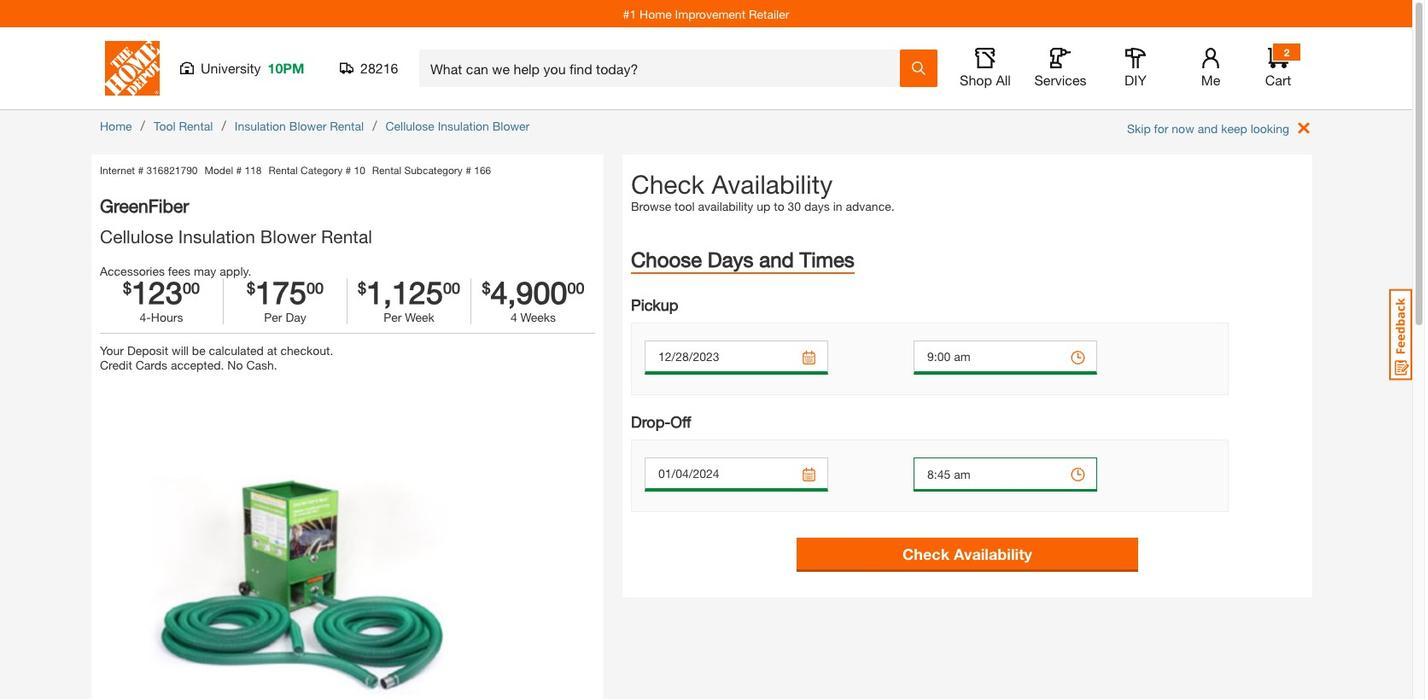 Task type: locate. For each thing, give the bounding box(es) containing it.
home
[[640, 6, 672, 21], [100, 119, 132, 133]]

week
[[405, 310, 435, 325]]

per
[[264, 310, 282, 325], [384, 310, 402, 325]]

4 weeks
[[511, 310, 556, 325]]

123 dollars and 00 cents element
[[100, 274, 223, 311], [132, 274, 183, 311], [123, 278, 132, 308], [183, 278, 200, 308]]

$ 1,125 00
[[358, 274, 460, 311]]

30
[[788, 199, 801, 214]]

0 horizontal spatial home
[[100, 119, 132, 133]]

# left 166
[[466, 164, 471, 177]]

check availability browse tool availability up to 30 days in advance.
[[631, 169, 895, 214]]

skip for now and keep looking link
[[1128, 121, 1310, 135]]

weeks
[[521, 310, 556, 325]]

skip
[[1128, 121, 1151, 135]]

$ for 4,900
[[482, 278, 491, 297]]

1 horizontal spatial availability
[[954, 545, 1033, 563]]

now
[[1172, 121, 1195, 135]]

#1
[[623, 6, 637, 21]]

00 inside $ 1,125 00
[[443, 278, 460, 297]]

rental right '10'
[[372, 164, 402, 177]]

28216
[[360, 60, 398, 76]]

0 horizontal spatial check
[[631, 169, 705, 199]]

1 00 from the left
[[183, 278, 200, 297]]

1,125 dollars and 00 cents element containing $
[[358, 278, 366, 308]]

insulation
[[235, 119, 286, 133], [438, 119, 489, 133], [178, 226, 255, 247]]

1 per from the left
[[264, 310, 282, 325]]

$ for 175
[[247, 278, 255, 297]]

4,900 dollars and 00 cents element
[[472, 274, 595, 311], [491, 274, 568, 311], [482, 278, 491, 308], [568, 278, 585, 308]]

$ 175 00
[[247, 274, 324, 311]]

10
[[354, 164, 365, 177]]

availability for check availability
[[954, 545, 1033, 563]]

availability inside check availability browse tool availability up to 30 days in advance.
[[712, 169, 833, 199]]

keep
[[1222, 121, 1248, 135]]

4 $ from the left
[[482, 278, 491, 297]]

shop
[[960, 72, 993, 88]]

1 $ from the left
[[123, 278, 132, 297]]

$ inside $ 175 00
[[247, 278, 255, 297]]

# left '10'
[[346, 164, 351, 177]]

university 10pm
[[201, 60, 305, 76]]

$ inside $ 4,900 00
[[482, 278, 491, 297]]

3 00 from the left
[[443, 278, 460, 297]]

0 vertical spatial availability
[[712, 169, 833, 199]]

improvement
[[675, 6, 746, 21]]

00 for 123
[[183, 278, 200, 297]]

hours
[[151, 310, 183, 325]]

What can we help you find today? search field
[[431, 50, 900, 86]]

per day
[[264, 310, 306, 325]]

00 inside $ 175 00
[[307, 278, 324, 297]]

3 $ from the left
[[358, 278, 366, 297]]

cellulose up subcategory
[[386, 119, 435, 133]]

$
[[123, 278, 132, 297], [247, 278, 255, 297], [358, 278, 366, 297], [482, 278, 491, 297]]

$ inside $ 1,125 00
[[358, 278, 366, 297]]

in
[[834, 199, 843, 214]]

and right now
[[1198, 121, 1218, 135]]

deposit
[[127, 344, 168, 358]]

days
[[805, 199, 830, 214]]

123 dollars and 00 cents element containing $
[[123, 278, 132, 308]]

Date text field
[[645, 458, 829, 492]]

and right days
[[760, 248, 794, 272]]

choose days and times
[[631, 248, 855, 272]]

$ inside $ 123 00
[[123, 278, 132, 297]]

blower for cellulose insulation blower
[[493, 119, 530, 133]]

insulation up 166
[[438, 119, 489, 133]]

check for check availability browse tool availability up to 30 days in advance.
[[631, 169, 705, 199]]

# right internet
[[138, 164, 144, 177]]

tool rental link
[[154, 119, 213, 133]]

check inside check availability browse tool availability up to 30 days in advance.
[[631, 169, 705, 199]]

shop all button
[[958, 48, 1013, 89]]

availability
[[712, 169, 833, 199], [954, 545, 1033, 563]]

browse
[[631, 199, 672, 214]]

4 00 from the left
[[568, 278, 585, 297]]

be
[[192, 344, 206, 358]]

rental
[[179, 119, 213, 133], [330, 119, 364, 133], [269, 164, 298, 177], [372, 164, 402, 177], [321, 226, 372, 247]]

accessories
[[100, 264, 165, 278]]

cards
[[136, 358, 168, 373]]

cellulose for cellulose insulation blower
[[386, 119, 435, 133]]

cellulose insulation blower rental
[[100, 226, 372, 247]]

cellulose for cellulose insulation blower rental
[[100, 226, 173, 247]]

1 vertical spatial and
[[760, 248, 794, 272]]

cellulose insulation blower link
[[386, 119, 530, 133]]

internet
[[100, 164, 135, 177]]

insulation up 118
[[235, 119, 286, 133]]

0 horizontal spatial availability
[[712, 169, 833, 199]]

home right #1
[[640, 6, 672, 21]]

1 horizontal spatial check
[[903, 545, 950, 563]]

316821790
[[146, 164, 198, 177]]

all
[[996, 72, 1011, 88]]

4,900
[[491, 274, 568, 311]]

# left 118
[[236, 164, 242, 177]]

for
[[1155, 121, 1169, 135]]

1,125 dollars and 00 cents element
[[348, 274, 471, 311], [366, 274, 443, 311], [358, 278, 366, 308], [443, 278, 460, 308]]

pickup
[[631, 296, 679, 314]]

00
[[183, 278, 200, 297], [307, 278, 324, 297], [443, 278, 460, 297], [568, 278, 585, 297]]

availability inside button
[[954, 545, 1033, 563]]

services
[[1035, 72, 1087, 88]]

175 dollars and 00 cents element containing $
[[247, 278, 255, 308]]

times
[[800, 248, 855, 272]]

1 horizontal spatial home
[[640, 6, 672, 21]]

1 horizontal spatial cellulose
[[386, 119, 435, 133]]

check inside button
[[903, 545, 950, 563]]

0 horizontal spatial cellulose
[[100, 226, 173, 247]]

$ 123 00
[[123, 274, 200, 311]]

insulation for cellulose insulation blower
[[438, 119, 489, 133]]

per left the week
[[384, 310, 402, 325]]

1 vertical spatial availability
[[954, 545, 1033, 563]]

$ 4,900 00
[[482, 274, 585, 311]]

28216 button
[[340, 60, 399, 77]]

diy
[[1125, 72, 1147, 88]]

tool rental
[[154, 119, 213, 133]]

2 per from the left
[[384, 310, 402, 325]]

cart 2
[[1266, 46, 1292, 88]]

blower
[[289, 119, 327, 133], [493, 119, 530, 133], [260, 226, 316, 247]]

apply.
[[220, 264, 251, 278]]

00 inside $ 4,900 00
[[568, 278, 585, 297]]

home up internet
[[100, 119, 132, 133]]

me button
[[1184, 48, 1239, 89]]

0 horizontal spatial per
[[264, 310, 282, 325]]

off
[[671, 413, 691, 431]]

2 00 from the left
[[307, 278, 324, 297]]

175 dollars and 00 cents element
[[224, 274, 347, 311], [255, 274, 307, 311], [247, 278, 255, 308], [307, 278, 324, 308]]

1 vertical spatial home
[[100, 119, 132, 133]]

advance.
[[846, 199, 895, 214]]

rental up '10'
[[330, 119, 364, 133]]

insulation up may
[[178, 226, 255, 247]]

accepted.
[[171, 358, 224, 373]]

calculated
[[209, 344, 264, 358]]

00 inside $ 123 00
[[183, 278, 200, 297]]

2 $ from the left
[[247, 278, 255, 297]]

3 # from the left
[[346, 164, 351, 177]]

per left day
[[264, 310, 282, 325]]

4,900 dollars and 00 cents element containing $
[[482, 278, 491, 308]]

0 vertical spatial cellulose
[[386, 119, 435, 133]]

1 vertical spatial check
[[903, 545, 950, 563]]

4-
[[140, 310, 151, 325]]

1 vertical spatial cellulose
[[100, 226, 173, 247]]

0 vertical spatial check
[[631, 169, 705, 199]]

category
[[301, 164, 343, 177]]

retailer
[[749, 6, 790, 21]]

1 horizontal spatial per
[[384, 310, 402, 325]]

will
[[172, 344, 189, 358]]

123
[[132, 274, 183, 311]]

model
[[205, 164, 233, 177]]

175 dollars and 00 cents element containing 00
[[307, 278, 324, 308]]

1 horizontal spatial and
[[1198, 121, 1218, 135]]

cellulose down greenfiber
[[100, 226, 173, 247]]



Task type: describe. For each thing, give the bounding box(es) containing it.
your deposit will be calculated at checkout. credit cards accepted. no cash.
[[100, 344, 333, 373]]

your
[[100, 344, 124, 358]]

insulation blower rental
[[235, 119, 364, 133]]

greenfiber
[[100, 196, 189, 216]]

4-hours
[[140, 310, 183, 325]]

the home depot logo image
[[105, 41, 160, 96]]

$ for 123
[[123, 278, 132, 297]]

fees
[[168, 264, 191, 278]]

tool
[[675, 199, 695, 214]]

00 for 1,125
[[443, 278, 460, 297]]

skip for now and keep looking
[[1128, 121, 1290, 135]]

4 # from the left
[[466, 164, 471, 177]]

diy button
[[1109, 48, 1163, 89]]

shop all
[[960, 72, 1011, 88]]

00 for 4,900
[[568, 278, 585, 297]]

4
[[511, 310, 517, 325]]

4,900 dollars and 00 cents element containing 00
[[568, 278, 585, 308]]

me
[[1202, 72, 1221, 88]]

insulation for cellulose insulation blower rental
[[178, 226, 255, 247]]

no
[[228, 358, 243, 373]]

at
[[267, 344, 277, 358]]

insulation blower rental link
[[235, 119, 364, 133]]

drop-
[[631, 413, 671, 431]]

Date text field
[[645, 341, 829, 375]]

internet # 316821790 model # 118 rental category # 10 rental subcategory # 166
[[100, 164, 491, 177]]

days
[[708, 248, 754, 272]]

10pm
[[268, 60, 305, 76]]

2 # from the left
[[236, 164, 242, 177]]

menu close image
[[1298, 122, 1310, 134]]

$ for 1,125
[[358, 278, 366, 297]]

rental right 118
[[269, 164, 298, 177]]

1 # from the left
[[138, 164, 144, 177]]

166
[[474, 164, 491, 177]]

check for check availability
[[903, 545, 950, 563]]

accessories fees may apply.
[[100, 264, 251, 278]]

00 for 175
[[307, 278, 324, 297]]

blower for cellulose insulation blower rental
[[260, 226, 316, 247]]

per week
[[384, 310, 435, 325]]

rental down '10'
[[321, 226, 372, 247]]

home link
[[100, 119, 132, 133]]

up
[[757, 199, 771, 214]]

cart
[[1266, 72, 1292, 88]]

check availability button
[[797, 538, 1139, 570]]

availability
[[698, 199, 754, 214]]

0 vertical spatial and
[[1198, 121, 1218, 135]]

tool
[[154, 119, 176, 133]]

#1 home improvement retailer
[[623, 6, 790, 21]]

cellulose insulation blower rental image
[[100, 390, 496, 700]]

cash.
[[246, 358, 277, 373]]

123 dollars and 00 cents element containing 00
[[183, 278, 200, 308]]

0 vertical spatial home
[[640, 6, 672, 21]]

subcategory
[[404, 164, 463, 177]]

check availability
[[903, 545, 1033, 563]]

university
[[201, 60, 261, 76]]

to
[[774, 199, 785, 214]]

services button
[[1034, 48, 1088, 89]]

rental right tool
[[179, 119, 213, 133]]

feedback link image
[[1390, 289, 1413, 381]]

choose
[[631, 248, 702, 272]]

drop-off
[[631, 413, 691, 431]]

availability for check availability browse tool availability up to 30 days in advance.
[[712, 169, 833, 199]]

175
[[255, 274, 307, 311]]

2
[[1284, 46, 1290, 59]]

credit
[[100, 358, 132, 373]]

checkout.
[[281, 344, 333, 358]]

per for 175
[[264, 310, 282, 325]]

looking
[[1251, 121, 1290, 135]]

day
[[286, 310, 306, 325]]

per for 1,125
[[384, 310, 402, 325]]

118
[[245, 164, 262, 177]]

0 horizontal spatial and
[[760, 248, 794, 272]]

1,125 dollars and 00 cents element containing 00
[[443, 278, 460, 308]]

may
[[194, 264, 216, 278]]

1,125
[[366, 274, 443, 311]]

cellulose insulation blower
[[386, 119, 530, 133]]



Task type: vqa. For each thing, say whether or not it's contained in the screenshot.


